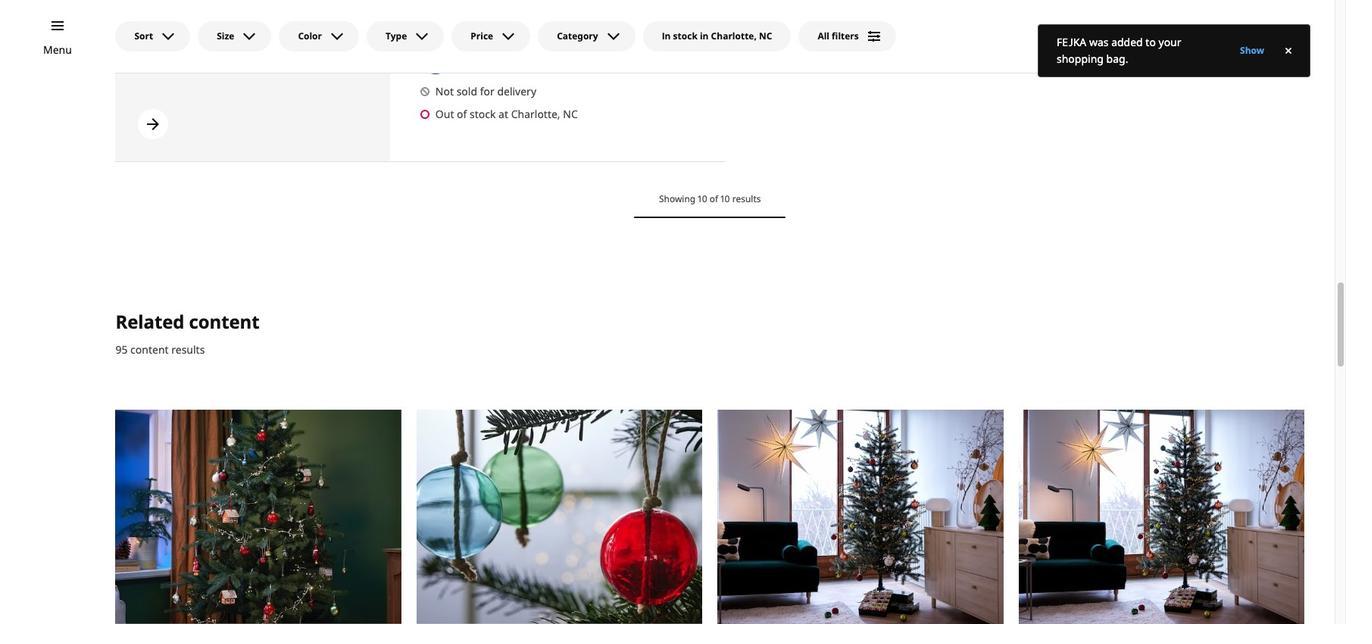 Task type: describe. For each thing, give the bounding box(es) containing it.
show
[[1240, 44, 1265, 57]]

showing 10 of 10 results
[[659, 192, 761, 205]]

for
[[480, 84, 495, 98]]

delivery
[[497, 84, 536, 98]]

category
[[557, 30, 598, 42]]

menu button
[[43, 42, 72, 58]]

added
[[1112, 35, 1143, 49]]

color button
[[279, 21, 359, 52]]

was
[[1089, 35, 1109, 49]]

color
[[298, 30, 322, 42]]

all filters button
[[799, 21, 896, 52]]

menu
[[43, 42, 72, 57]]

all
[[818, 30, 830, 42]]

1 10 from the left
[[698, 192, 707, 205]]

all filters
[[818, 30, 859, 42]]

not
[[436, 84, 454, 98]]

size button
[[198, 21, 272, 52]]

related
[[116, 309, 184, 334]]

2 10 from the left
[[721, 192, 730, 205]]

out
[[436, 106, 454, 121]]

content for 95
[[130, 343, 169, 357]]

in stock in charlotte, nc button
[[643, 21, 791, 52]]

(4)
[[492, 12, 505, 26]]

sort button
[[116, 21, 190, 52]]

sold
[[457, 84, 477, 98]]

0 horizontal spatial charlotte,
[[511, 106, 560, 121]]

related content
[[116, 309, 260, 334]]

at
[[499, 106, 508, 121]]

show button
[[1240, 44, 1265, 57]]

filters
[[832, 30, 859, 42]]



Task type: vqa. For each thing, say whether or not it's contained in the screenshot.
"2" related to Wood (including board)
no



Task type: locate. For each thing, give the bounding box(es) containing it.
fejka
[[1057, 35, 1087, 49]]

size
[[217, 30, 234, 42]]

(4) link
[[416, 0, 695, 35]]

charlotte, down delivery
[[511, 106, 560, 121]]

content for related
[[189, 309, 260, 334]]

of
[[457, 106, 467, 121], [710, 192, 718, 205]]

content up the "95 content results"
[[189, 309, 260, 334]]

in
[[700, 30, 709, 42]]

fejka was added to your shopping bag. alert dialog
[[1038, 24, 1311, 77]]

0 horizontal spatial content
[[130, 343, 169, 357]]

price button
[[452, 21, 530, 52]]

fejka was added to your shopping bag.
[[1057, 35, 1182, 66]]

out of stock at charlotte, nc
[[436, 106, 578, 121]]

0 vertical spatial nc
[[759, 30, 772, 42]]

of right out
[[457, 106, 467, 121]]

0 horizontal spatial of
[[457, 106, 467, 121]]

nc inside in stock in charlotte, nc popup button
[[759, 30, 772, 42]]

0 horizontal spatial 10
[[698, 192, 707, 205]]

0 vertical spatial charlotte,
[[711, 30, 757, 42]]

1 horizontal spatial 10
[[721, 192, 730, 205]]

stock left at at the left top of page
[[470, 106, 496, 121]]

nc
[[759, 30, 772, 42], [563, 106, 578, 121]]

nc right at at the left top of page
[[563, 106, 578, 121]]

1 horizontal spatial charlotte,
[[711, 30, 757, 42]]

0 vertical spatial of
[[457, 106, 467, 121]]

1 horizontal spatial of
[[710, 192, 718, 205]]

0 horizontal spatial results
[[171, 343, 205, 357]]

1 vertical spatial nc
[[563, 106, 578, 121]]

content
[[189, 309, 260, 334], [130, 343, 169, 357]]

1 vertical spatial of
[[710, 192, 718, 205]]

charlotte, inside in stock in charlotte, nc popup button
[[711, 30, 757, 42]]

stock inside popup button
[[673, 30, 698, 42]]

results
[[732, 192, 761, 205], [171, 343, 205, 357]]

showing
[[659, 192, 696, 205]]

your
[[1159, 35, 1182, 49]]

not sold for delivery
[[436, 84, 536, 98]]

stock left in
[[673, 30, 698, 42]]

charlotte,
[[711, 30, 757, 42], [511, 106, 560, 121]]

results down related content
[[171, 343, 205, 357]]

price
[[471, 30, 493, 42]]

in stock in charlotte, nc
[[662, 30, 772, 42]]

0 horizontal spatial stock
[[470, 106, 496, 121]]

1 horizontal spatial content
[[189, 309, 260, 334]]

0 vertical spatial results
[[732, 192, 761, 205]]

0 vertical spatial content
[[189, 309, 260, 334]]

0 horizontal spatial nc
[[563, 106, 578, 121]]

review: 5 out of 5 stars. total reviews: 4 image
[[416, 10, 489, 28]]

shopping
[[1057, 52, 1104, 66]]

1 horizontal spatial results
[[732, 192, 761, 205]]

category button
[[538, 21, 635, 52]]

to
[[1146, 35, 1156, 49]]

stock
[[673, 30, 698, 42], [470, 106, 496, 121]]

95 content results
[[116, 343, 205, 357]]

95
[[116, 343, 128, 357]]

bag.
[[1107, 52, 1128, 66]]

nc left all
[[759, 30, 772, 42]]

of right showing
[[710, 192, 718, 205]]

type
[[386, 30, 407, 42]]

1 vertical spatial charlotte,
[[511, 106, 560, 121]]

1 horizontal spatial nc
[[759, 30, 772, 42]]

compare
[[1215, 29, 1261, 43]]

results right showing
[[732, 192, 761, 205]]

1 vertical spatial stock
[[470, 106, 496, 121]]

1 horizontal spatial stock
[[673, 30, 698, 42]]

in
[[662, 30, 671, 42]]

sort
[[134, 30, 153, 42]]

1 vertical spatial content
[[130, 343, 169, 357]]

content down related on the left of page
[[130, 343, 169, 357]]

charlotte, right in
[[711, 30, 757, 42]]

0 vertical spatial stock
[[673, 30, 698, 42]]

1 vertical spatial results
[[171, 343, 205, 357]]

10
[[698, 192, 707, 205], [721, 192, 730, 205]]

type button
[[367, 21, 444, 52]]



